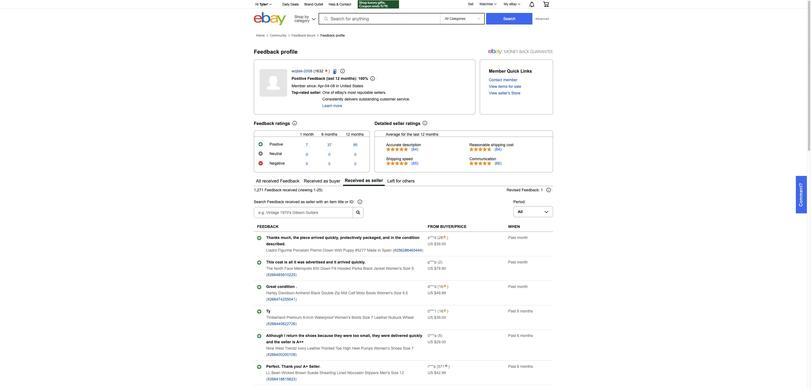 Task type: vqa. For each thing, say whether or not it's contained in the screenshot.


Task type: describe. For each thing, give the bounding box(es) containing it.
1,271
[[254, 188, 264, 193]]

women's inside timberland premium 6-inch waterproof women's boots size 7 leather nubuck wheat (#
[[335, 316, 351, 320]]

ll bean wicked brown suede shearling lined moccasin slippers men's size 12 (#
[[266, 371, 404, 382]]

slippers
[[365, 371, 379, 376]]

ebay money back guarantee policy image
[[489, 48, 554, 54]]

shop by category banner
[[253, 0, 554, 27]]

face
[[285, 267, 293, 271]]

us $39.00 for s***d
[[428, 242, 446, 247]]

much,
[[281, 236, 292, 240]]

learn
[[323, 104, 333, 108]]

quickly.
[[352, 260, 366, 265]]

you!
[[294, 365, 302, 369]]

wojtek-2008 link
[[292, 69, 313, 74]]

65 ratings received on shipping speed. click to check average rating. element
[[412, 161, 419, 166]]

( 28
[[437, 236, 443, 240]]

2 it from the left
[[334, 260, 337, 265]]

detailed seller ratings
[[375, 121, 421, 126]]

with
[[335, 249, 342, 253]]

none submit inside "shop by category" banner
[[487, 13, 533, 25]]

men's
[[380, 371, 390, 376]]

outstanding
[[359, 97, 379, 101]]

0 vertical spatial is
[[284, 260, 288, 265]]

apr-
[[318, 84, 325, 88]]

help & contact
[[329, 2, 351, 6]]

cost
[[507, 143, 514, 147]]

more
[[334, 104, 342, 108]]

thank
[[282, 365, 293, 369]]

all for all
[[518, 210, 523, 214]]

$42.99
[[434, 371, 446, 376]]

266400200109 )
[[270, 353, 297, 357]]

select the feedback time period you want to see element
[[514, 200, 526, 204]]

$39.00 for 28
[[434, 242, 446, 247]]

heel
[[352, 347, 360, 351]]

i
[[284, 334, 286, 338]]

made
[[367, 249, 377, 253]]

266418615623 )
[[270, 378, 297, 382]]

received inside button
[[262, 179, 279, 184]]

feedback left by buyer. element for 18
[[428, 309, 437, 314]]

perfect.  thank you!  a+ seller. element
[[266, 365, 321, 369]]

leather inside timberland premium 6-inch waterproof women's boots size 7 leather nubuck wheat (#
[[375, 316, 388, 320]]

(64) button for description
[[411, 147, 420, 152]]

feedback profile for 'feedback profile' link
[[321, 34, 345, 37]]

feedback left by buyer. element for 5
[[428, 334, 437, 338]]

37 button
[[327, 143, 332, 147]]

received for 1,271
[[283, 188, 297, 193]]

us for r***a
[[428, 371, 433, 376]]

1 they from the left
[[334, 334, 342, 338]]

feedback inside all received feedback button
[[280, 179, 300, 184]]

boots inside harley davidson amherst black double zip mid calf moto boots women's size 9.5 (#
[[366, 291, 376, 296]]

the
[[266, 267, 273, 271]]

women's inside nine west trendz ivory leather pointed toe high heel pumps women's shoes size 7 (#
[[374, 347, 390, 351]]

66 ratings received on communication. click to check average rating. element
[[495, 161, 502, 166]]

user profile for wojtek-2008 image
[[260, 69, 287, 97]]

2 were from the left
[[381, 334, 390, 338]]

2 vertical spatial in
[[378, 249, 381, 253]]

view items for sale link
[[489, 84, 522, 89]]

delivers
[[345, 97, 358, 101]]

home link
[[256, 34, 265, 37]]

contact inside contact member view items for sale view seller's store
[[489, 78, 503, 82]]

north
[[274, 267, 284, 271]]

arrived inside the thanks much, the piece arrived quickly, protectively packaged,  and in the condition described. lladro figurine porcelain pierrot clown with puppy  #5277 made in spain (# 256286465444 )
[[311, 236, 324, 240]]

leather inside nine west trendz ivory leather pointed toe high heel pumps women's shoes size 7 (#
[[308, 347, 321, 351]]

all for all received feedback
[[256, 179, 261, 184]]

black inside the north face metropolis 600 down fill hooded parka black jacket women's size s (#
[[363, 267, 373, 271]]

d***d
[[428, 285, 437, 289]]

your shopping cart image
[[543, 1, 550, 7]]

store
[[512, 91, 521, 95]]

for inside contact member view items for sale view seller's store
[[509, 84, 513, 89]]

brand outlet
[[305, 2, 323, 6]]

2 past month element from the top
[[509, 260, 528, 265]]

the down although
[[274, 340, 280, 345]]

1 vertical spatial in
[[391, 236, 394, 240]]

click to go to wojtek-2008 ebay store image
[[333, 69, 338, 74]]

past 6 months element for $39.00
[[509, 309, 533, 314]]

0***a ( 5 ) us $29.00
[[428, 334, 446, 345]]

( right s***d
[[438, 236, 439, 240]]

2 past from the top
[[509, 260, 516, 265]]

266418615623 link
[[270, 378, 296, 382]]

rated
[[300, 90, 309, 95]]

condition inside the thanks much, the piece arrived quickly, protectively packaged,  and in the condition described. lladro figurine porcelain pierrot clown with puppy  #5277 made in spain (# 256286465444 )
[[402, 236, 420, 240]]

(64) button for shipping
[[494, 147, 503, 152]]

member
[[504, 78, 518, 82]]

or
[[345, 200, 349, 204]]

amherst
[[296, 291, 310, 296]]

0 horizontal spatial as
[[301, 200, 305, 204]]

search feedback received as seller with an item title or id:
[[254, 200, 355, 204]]

1,271 feedback received (viewing 1-25)
[[254, 188, 323, 193]]

contact member view items for sale view seller's store
[[489, 78, 522, 95]]

from buyer/price
[[428, 225, 467, 229]]

7 inside nine west trendz ivory leather pointed toe high heel pumps women's shoes size 7 (#
[[412, 347, 414, 351]]

( right r***a
[[437, 365, 438, 369]]

shoes
[[306, 334, 317, 338]]

lladro
[[266, 249, 277, 253]]

( right d***d
[[438, 285, 439, 289]]

feedback profile page for wojtek-2008 element
[[254, 49, 298, 55]]

) inside 0***a ( 5 ) us $29.00
[[441, 334, 443, 338]]

266440622726 link
[[270, 322, 296, 327]]

watchlist link
[[477, 1, 499, 7]]

( 16
[[437, 285, 444, 289]]

size inside ll bean wicked brown suede shearling lined moccasin slippers men's size 12 (#
[[391, 371, 399, 376]]

as for buyer
[[324, 179, 328, 184]]

harley
[[266, 291, 278, 296]]

received as buyer button
[[302, 177, 342, 186]]

figurine
[[278, 249, 292, 253]]

perfect.  thank you!  a+ seller.
[[266, 365, 321, 369]]

us for 0***1
[[428, 316, 433, 320]]

08
[[331, 84, 335, 88]]

6 for us $42.99
[[517, 365, 520, 369]]

1 horizontal spatial 1
[[541, 188, 543, 193]]

$39.00 for 18
[[434, 316, 446, 320]]

2 they from the left
[[372, 334, 380, 338]]

help
[[329, 2, 336, 6]]

2 ratings from the left
[[406, 121, 421, 126]]

s
[[412, 267, 414, 271]]

spain
[[382, 249, 392, 253]]

period:
[[514, 200, 526, 204]]

0***a
[[428, 334, 437, 338]]

trendz
[[285, 347, 297, 351]]

great condition .
[[266, 285, 297, 289]]

pumps
[[361, 347, 373, 351]]

member for member quick links
[[489, 69, 506, 74]]

davidson
[[279, 291, 295, 296]]

profile for feedback profile page for wojtek-2008 element in the left of the page
[[281, 49, 298, 55]]

last
[[414, 132, 420, 137]]

266474255041 link
[[270, 298, 296, 302]]

thanks
[[266, 236, 280, 240]]

the up '256286465444'
[[396, 236, 401, 240]]

watchlist
[[480, 2, 493, 6]]

5
[[439, 334, 441, 338]]

6 months
[[322, 132, 338, 137]]

revised
[[507, 188, 521, 193]]

seller up average
[[393, 121, 405, 126]]

0 horizontal spatial 7
[[306, 143, 308, 147]]

received for search
[[285, 200, 300, 204]]

feedback
[[257, 225, 279, 229]]

a++
[[297, 340, 304, 345]]

(65) button
[[411, 161, 420, 166]]

feedback profile link
[[321, 34, 345, 37]]

28
[[439, 236, 443, 240]]

size inside nine west trendz ivory leather pointed toe high heel pumps women's shoes size 7 (#
[[403, 347, 411, 351]]

parka
[[352, 267, 362, 271]]

6 for us $29.00
[[517, 334, 520, 338]]

women's inside the north face metropolis 600 down fill hooded parka black jacket women's size s (#
[[386, 267, 402, 271]]

(# inside the thanks much, the piece arrived quickly, protectively packaged,  and in the condition described. lladro figurine porcelain pierrot clown with puppy  #5277 made in spain (# 256286465444 )
[[393, 249, 396, 253]]

(64) for description
[[412, 147, 419, 152]]

month for us $39.00
[[517, 236, 528, 240]]

id:
[[350, 200, 355, 204]]

the left piece
[[293, 236, 299, 240]]

past month element for $49.99
[[509, 285, 528, 289]]

16
[[439, 285, 444, 289]]

great condition . element
[[266, 285, 297, 289]]

past for 571
[[509, 365, 516, 369]]

12 right 6 months
[[346, 132, 350, 137]]

pointed
[[322, 347, 335, 351]]

Search for anything text field
[[320, 14, 439, 24]]

266474255041 )
[[270, 298, 297, 302]]

266485910225
[[270, 273, 296, 277]]

month for us $79.90
[[517, 260, 528, 265]]

piece
[[300, 236, 310, 240]]

profile for 'feedback profile' link
[[336, 34, 345, 37]]

because
[[318, 334, 333, 338]]



Task type: locate. For each thing, give the bounding box(es) containing it.
$39.00 down ( 18
[[434, 316, 446, 320]]

2
[[439, 260, 441, 265]]

1 vertical spatial arrived
[[338, 260, 351, 265]]

1 vertical spatial past month
[[509, 260, 528, 265]]

None submit
[[487, 13, 533, 25]]

9.5
[[403, 291, 408, 296]]

return
[[287, 334, 298, 338]]

3 past 6 months from the top
[[509, 365, 533, 369]]

0 horizontal spatial profile
[[281, 49, 298, 55]]

1 past 6 months from the top
[[509, 309, 533, 314]]

hooded
[[338, 267, 351, 271]]

in
[[336, 84, 339, 88], [391, 236, 394, 240], [378, 249, 381, 253]]

2 vertical spatial past month element
[[509, 285, 528, 289]]

1 vertical spatial view
[[489, 91, 498, 95]]

0 horizontal spatial member
[[292, 84, 306, 88]]

0 vertical spatial past month element
[[509, 236, 528, 240]]

2 vertical spatial past 6 months element
[[509, 365, 533, 369]]

2 horizontal spatial in
[[391, 236, 394, 240]]

1 horizontal spatial received
[[345, 178, 364, 183]]

view left 'items'
[[489, 84, 498, 89]]

2 us $39.00 from the top
[[428, 316, 446, 320]]

my
[[504, 2, 509, 6]]

(# down timberland
[[266, 322, 270, 327]]

past for 28
[[509, 236, 516, 240]]

1 horizontal spatial and
[[326, 260, 333, 265]]

1 horizontal spatial member
[[489, 69, 506, 74]]

4 feedback left by buyer. element from the top
[[428, 309, 437, 314]]

feedback left by buyer. element for 2
[[428, 260, 437, 265]]

and inside although i return the shoes because they were too small, they were delivered quickly and the seller is a++
[[266, 340, 273, 345]]

0 vertical spatial boots
[[366, 291, 376, 296]]

0 vertical spatial 1
[[300, 132, 302, 137]]

0 vertical spatial view
[[489, 84, 498, 89]]

received for received as seller
[[345, 178, 364, 183]]

condition up '256286465444'
[[402, 236, 420, 240]]

7
[[306, 143, 308, 147], [371, 316, 373, 320], [412, 347, 414, 351]]

brand
[[305, 2, 314, 6]]

2 horizontal spatial for
[[509, 84, 513, 89]]

e.g. Vintage 1970's Gibson Guitars text field
[[254, 207, 353, 218]]

7 button
[[306, 143, 308, 147]]

links
[[521, 69, 532, 74]]

received down 1,271 feedback received (viewing 1-25)
[[285, 200, 300, 204]]

1 vertical spatial contact
[[489, 78, 503, 82]]

past for 16
[[509, 285, 516, 289]]

past month for $39.00
[[509, 236, 528, 240]]

6 us from the top
[[428, 371, 433, 376]]

this coat is all it was advertised and it arrived quickly. element
[[266, 260, 366, 265]]

size left 9.5
[[394, 291, 402, 296]]

it right "all"
[[294, 260, 296, 265]]

(64) for shipping
[[495, 147, 502, 152]]

1 vertical spatial is
[[292, 340, 296, 345]]

contact up 'items'
[[489, 78, 503, 82]]

2 vertical spatial and
[[266, 340, 273, 345]]

1 horizontal spatial 7
[[371, 316, 373, 320]]

toe
[[336, 347, 342, 351]]

1 horizontal spatial were
[[381, 334, 390, 338]]

past
[[509, 236, 516, 240], [509, 260, 516, 265], [509, 285, 516, 289], [509, 309, 516, 314], [509, 334, 516, 338], [509, 365, 516, 369]]

was
[[298, 260, 305, 265]]

2 horizontal spatial 7
[[412, 347, 414, 351]]

size inside harley davidson amherst black double zip mid calf moto boots women's size 9.5 (#
[[394, 291, 402, 296]]

seller left left
[[372, 178, 383, 183]]

packaged,
[[363, 236, 382, 240]]

the north face metropolis 600 down fill hooded parka black jacket women's size s (#
[[266, 267, 414, 277]]

s***d
[[428, 236, 437, 240]]

us $39.00 for 0***1
[[428, 316, 446, 320]]

0 horizontal spatial feedback profile
[[254, 49, 298, 55]]

quickly,
[[325, 236, 339, 240]]

0 vertical spatial received
[[262, 179, 279, 184]]

title
[[338, 200, 344, 204]]

1632
[[315, 69, 324, 73]]

condition
[[402, 236, 420, 240], [278, 285, 295, 289]]

1 vertical spatial 1
[[541, 188, 543, 193]]

feedback profile for feedback profile page for wojtek-2008 element in the left of the page
[[254, 49, 298, 55]]

received up 1-
[[304, 179, 322, 184]]

1 vertical spatial $39.00
[[434, 316, 446, 320]]

feedback
[[292, 34, 306, 37], [321, 34, 335, 37], [254, 49, 279, 55], [308, 76, 325, 81], [254, 121, 274, 126], [280, 179, 300, 184], [265, 188, 282, 193], [267, 200, 284, 204]]

were left delivered
[[381, 334, 390, 338]]

feedback left by buyer. element containing 0***1
[[428, 309, 437, 314]]

1 vertical spatial 7
[[371, 316, 373, 320]]

3 past from the top
[[509, 285, 516, 289]]

although
[[266, 334, 283, 338]]

0 horizontal spatial (64)
[[412, 147, 419, 152]]

$39.00 down the '( 28' in the right bottom of the page
[[434, 242, 446, 247]]

contact inside "help & contact" link
[[340, 2, 351, 6]]

0 horizontal spatial contact
[[340, 2, 351, 6]]

leather left "nubuck"
[[375, 316, 388, 320]]

view seller's store link
[[489, 91, 521, 95]]

( inside 0***a ( 5 ) us $29.00
[[438, 334, 439, 338]]

as for seller
[[366, 178, 371, 183]]

$39.00
[[434, 242, 446, 247], [434, 316, 446, 320]]

black right parka
[[363, 267, 373, 271]]

seller down i
[[281, 340, 291, 345]]

women's left 9.5
[[377, 291, 393, 296]]

a+
[[303, 365, 308, 369]]

by
[[305, 14, 309, 19]]

5 past from the top
[[509, 334, 516, 338]]

266440622726
[[270, 322, 296, 327]]

1 horizontal spatial leather
[[375, 316, 388, 320]]

feedback left by buyer. element containing s***d
[[428, 236, 437, 240]]

us inside p***p ( 2 ) us $79.90
[[428, 267, 433, 271]]

3 past month element from the top
[[509, 285, 528, 289]]

0 vertical spatial and
[[383, 236, 390, 240]]

black left double
[[311, 291, 320, 296]]

for right left
[[396, 179, 401, 184]]

from buyer/price element
[[428, 225, 467, 229]]

7 up small,
[[371, 316, 373, 320]]

7 down 1 month
[[306, 143, 308, 147]]

received down all received feedback button
[[283, 188, 297, 193]]

1 vertical spatial leather
[[308, 347, 321, 351]]

size up small,
[[363, 316, 370, 320]]

home
[[256, 34, 265, 37]]

and up down
[[326, 260, 333, 265]]

2008
[[304, 69, 313, 73]]

size right the men's at the bottom left of page
[[391, 371, 399, 376]]

received for received as buyer
[[304, 179, 322, 184]]

6 past from the top
[[509, 365, 516, 369]]

us down d***d
[[428, 291, 433, 296]]

contact
[[340, 2, 351, 6], [489, 78, 503, 82]]

size inside the north face metropolis 600 down fill hooded parka black jacket women's size s (#
[[403, 267, 411, 271]]

jacket
[[374, 267, 385, 271]]

p***p
[[428, 260, 437, 265]]

perfect.
[[266, 365, 281, 369]]

12
[[336, 76, 340, 81], [346, 132, 350, 137], [421, 132, 425, 137], [400, 371, 404, 376]]

all up 1,271
[[256, 179, 261, 184]]

seller
[[393, 121, 405, 126], [372, 178, 383, 183], [306, 200, 315, 204], [281, 340, 291, 345]]

266418615623
[[270, 378, 296, 382]]

6 for us $39.00
[[517, 309, 520, 314]]

received right the buyer
[[345, 178, 364, 183]]

0 vertical spatial leather
[[375, 316, 388, 320]]

1 ratings from the left
[[276, 121, 290, 126]]

1 vertical spatial profile
[[281, 49, 298, 55]]

seller left with
[[306, 200, 315, 204]]

member up contact member link at the top of page
[[489, 69, 506, 74]]

1 vertical spatial past 6 months
[[509, 334, 533, 338]]

were left too
[[343, 334, 352, 338]]

us for d***d
[[428, 291, 433, 296]]

received
[[262, 179, 279, 184], [283, 188, 297, 193], [285, 200, 300, 204]]

feedback profile down the 'community' "link"
[[254, 49, 298, 55]]

learn more link
[[323, 104, 342, 108]]

us down p***p
[[428, 267, 433, 271]]

positive
[[292, 76, 307, 81], [270, 142, 283, 147]]

feedback left by buyer. element left 28
[[428, 236, 437, 240]]

(65)
[[412, 161, 419, 166]]

feedback left by buyer. element for 571
[[428, 365, 436, 369]]

1 vertical spatial received
[[283, 188, 297, 193]]

outlet
[[314, 2, 323, 6]]

they right small,
[[372, 334, 380, 338]]

1 vertical spatial feedback profile
[[254, 49, 298, 55]]

is inside although i return the shoes because they were too small, they were delivered quickly and the seller is a++
[[292, 340, 296, 345]]

0 horizontal spatial received
[[304, 179, 322, 184]]

1 past 6 months element from the top
[[509, 309, 533, 314]]

although i return the shoes because they were too small, they were delivered quickly and the seller is a++
[[266, 334, 423, 345]]

feedback left by buyer. element containing d***d
[[428, 285, 437, 289]]

0 horizontal spatial ratings
[[276, 121, 290, 126]]

100%
[[359, 76, 368, 81]]

0 horizontal spatial condition
[[278, 285, 295, 289]]

0 horizontal spatial were
[[343, 334, 352, 338]]

feedback left by buyer. element up us $42.99
[[428, 365, 436, 369]]

positive for positive feedback (last 12 months): 100%
[[292, 76, 307, 81]]

past for 18
[[509, 309, 516, 314]]

all down period:
[[518, 210, 523, 214]]

0***1
[[428, 309, 437, 314]]

1 vertical spatial all
[[518, 210, 523, 214]]

1 vertical spatial past month element
[[509, 260, 528, 265]]

boots
[[366, 291, 376, 296], [352, 316, 362, 320]]

seller inside "received as seller" button
[[372, 178, 383, 183]]

1 $39.00 from the top
[[434, 242, 446, 247]]

us down s***d
[[428, 242, 433, 247]]

women's left shoes
[[374, 347, 390, 351]]

leather right ivory
[[308, 347, 321, 351]]

month
[[303, 132, 314, 137], [517, 236, 528, 240], [517, 260, 528, 265], [517, 285, 528, 289]]

5 feedback left by buyer. element from the top
[[428, 334, 437, 338]]

(# inside ll bean wicked brown suede shearling lined moccasin slippers men's size 12 (#
[[266, 378, 270, 382]]

month for us $49.99
[[517, 285, 528, 289]]

is left "all"
[[284, 260, 288, 265]]

(64) button left cost
[[494, 147, 503, 152]]

in inside member since: apr-04-08 in united states top-rated seller: one of ebay's most reputable sellers. consistently delivers outstanding customer service. learn more
[[336, 84, 339, 88]]

( inside p***p ( 2 ) us $79.90
[[438, 260, 439, 265]]

feedback left by buyer. element left 2
[[428, 260, 437, 265]]

1 (64) from the left
[[412, 147, 419, 152]]

(# down nine
[[266, 353, 270, 357]]

1 view from the top
[[489, 84, 498, 89]]

1 horizontal spatial black
[[363, 267, 373, 271]]

1 (64) button from the left
[[411, 147, 420, 152]]

positive up neutral
[[270, 142, 283, 147]]

the up a++
[[299, 334, 305, 338]]

0 horizontal spatial leather
[[308, 347, 321, 351]]

past month for $49.99
[[509, 285, 528, 289]]

feedback left by buyer. element containing r***a
[[428, 365, 436, 369]]

member up the top-
[[292, 84, 306, 88]]

all inside button
[[256, 179, 261, 184]]

moto
[[357, 291, 365, 296]]

0 horizontal spatial is
[[284, 260, 288, 265]]

1 horizontal spatial contact
[[489, 78, 503, 82]]

feedback left by buyer. element for 16
[[428, 285, 437, 289]]

seller inside although i return the shoes because they were too small, they were delivered quickly and the seller is a++
[[281, 340, 291, 345]]

0 horizontal spatial arrived
[[311, 236, 324, 240]]

12 inside ll bean wicked brown suede shearling lined moccasin slippers men's size 12 (#
[[400, 371, 404, 376]]

1 horizontal spatial (64) button
[[494, 147, 503, 152]]

thanks much, the piece arrived quickly, protectively packaged,  and in the condition described. element
[[266, 236, 420, 247]]

3 feedback left by buyer. element from the top
[[428, 285, 437, 289]]

2 (64) button from the left
[[494, 147, 503, 152]]

2 past 6 months element from the top
[[509, 334, 533, 338]]

past 6 months element for $42.99
[[509, 365, 533, 369]]

hi
[[256, 2, 259, 6]]

seller.
[[309, 365, 321, 369]]

1 horizontal spatial as
[[324, 179, 328, 184]]

0 vertical spatial profile
[[336, 34, 345, 37]]

18
[[439, 309, 444, 314]]

12 right the men's at the bottom left of page
[[400, 371, 404, 376]]

feedback profile
[[321, 34, 345, 37], [254, 49, 298, 55]]

0 horizontal spatial in
[[336, 84, 339, 88]]

us down 0***1
[[428, 316, 433, 320]]

for down member
[[509, 84, 513, 89]]

1 feedback left by buyer. element from the top
[[428, 236, 437, 240]]

1 us from the top
[[428, 242, 433, 247]]

feedback left by buyer. element
[[428, 236, 437, 240], [428, 260, 437, 265], [428, 285, 437, 289], [428, 309, 437, 314], [428, 334, 437, 338], [428, 365, 436, 369]]

forum
[[307, 34, 316, 37]]

0 horizontal spatial (64) button
[[411, 147, 420, 152]]

feedback profile right forum
[[321, 34, 345, 37]]

category
[[295, 18, 310, 23]]

left for others button
[[386, 177, 417, 186]]

(# down the harley
[[266, 298, 270, 302]]

0 vertical spatial contact
[[340, 2, 351, 6]]

us $39.00 down the '( 28' in the right bottom of the page
[[428, 242, 446, 247]]

boots inside timberland premium 6-inch waterproof women's boots size 7 leather nubuck wheat (#
[[352, 316, 362, 320]]

it up 'fill'
[[334, 260, 337, 265]]

member for member since: apr-04-08 in united states top-rated seller: one of ebay's most reputable sellers. consistently delivers outstanding customer service. learn more
[[292, 84, 306, 88]]

1 horizontal spatial ratings
[[406, 121, 421, 126]]

us inside 0***a ( 5 ) us $29.00
[[428, 340, 433, 345]]

boots up too
[[352, 316, 362, 320]]

feedback element
[[257, 225, 279, 229]]

in right 08
[[336, 84, 339, 88]]

communication
[[470, 157, 497, 161]]

1 vertical spatial member
[[292, 84, 306, 88]]

2 feedback left by buyer. element from the top
[[428, 260, 437, 265]]

black inside harley davidson amherst black double zip mid calf moto boots women's size 9.5 (#
[[311, 291, 320, 296]]

1 vertical spatial for
[[402, 132, 406, 137]]

past month element
[[509, 236, 528, 240], [509, 260, 528, 265], [509, 285, 528, 289]]

2 vertical spatial past 6 months
[[509, 365, 533, 369]]

( right p***p
[[438, 260, 439, 265]]

sell
[[468, 2, 474, 6]]

64 ratings received on accurate description. click to check average rating. element
[[412, 147, 419, 152]]

us down 0***a
[[428, 340, 433, 345]]

12 right (last
[[336, 76, 340, 81]]

3 past month from the top
[[509, 285, 528, 289]]

for for left for others
[[396, 179, 401, 184]]

2 vertical spatial for
[[396, 179, 401, 184]]

1 horizontal spatial it
[[334, 260, 337, 265]]

ty element
[[266, 309, 271, 314]]

2 us from the top
[[428, 267, 433, 271]]

for inside "left for others" button
[[396, 179, 401, 184]]

size right shoes
[[403, 347, 411, 351]]

0 horizontal spatial 1
[[300, 132, 302, 137]]

us down r***a
[[428, 371, 433, 376]]

1 horizontal spatial feedback profile
[[321, 34, 345, 37]]

2 $39.00 from the top
[[434, 316, 446, 320]]

4 past from the top
[[509, 309, 516, 314]]

(# down the ll
[[266, 378, 270, 382]]

(64) button
[[411, 147, 420, 152], [494, 147, 503, 152]]

for for average for the last 12 months
[[402, 132, 406, 137]]

256286465444 link
[[396, 249, 422, 253]]

0 vertical spatial all
[[256, 179, 261, 184]]

1 vertical spatial black
[[311, 291, 320, 296]]

1 horizontal spatial positive
[[292, 76, 307, 81]]

1 horizontal spatial boots
[[366, 291, 376, 296]]

as left the buyer
[[324, 179, 328, 184]]

1-
[[314, 188, 317, 193]]

0 vertical spatial feedback profile
[[321, 34, 345, 37]]

for right average
[[402, 132, 406, 137]]

and up spain
[[383, 236, 390, 240]]

(64)
[[412, 147, 419, 152], [495, 147, 502, 152]]

4 us from the top
[[428, 316, 433, 320]]

wheat
[[403, 316, 414, 320]]

0 vertical spatial positive
[[292, 76, 307, 81]]

contact right &
[[340, 2, 351, 6]]

past 6 months for $39.00
[[509, 309, 533, 314]]

the left last
[[407, 132, 413, 137]]

2 past month from the top
[[509, 260, 528, 265]]

7 down quickly
[[412, 347, 414, 351]]

all received feedback button
[[255, 177, 301, 186]]

(last
[[327, 76, 334, 81]]

0 vertical spatial past 6 months
[[509, 309, 533, 314]]

1 us $39.00 from the top
[[428, 242, 446, 247]]

( right 0***1
[[438, 309, 439, 314]]

my ebay
[[504, 2, 517, 6]]

1 horizontal spatial is
[[292, 340, 296, 345]]

12 right last
[[421, 132, 425, 137]]

boots right moto
[[366, 291, 376, 296]]

(64) up speed
[[412, 147, 419, 152]]

( right 2008
[[314, 69, 315, 73]]

us $39.00 down ( 18
[[428, 316, 446, 320]]

&
[[337, 2, 339, 6]]

(# inside nine west trendz ivory leather pointed toe high heel pumps women's shoes size 7 (#
[[266, 353, 270, 357]]

1 vertical spatial past 6 months element
[[509, 334, 533, 338]]

metropolis
[[294, 267, 312, 271]]

0 vertical spatial past month
[[509, 236, 528, 240]]

1 past month from the top
[[509, 236, 528, 240]]

64 ratings received on reasonable shipping cost. click to check average rating. element
[[495, 147, 502, 152]]

positive for positive
[[270, 142, 283, 147]]

and up nine
[[266, 340, 273, 345]]

1 vertical spatial positive
[[270, 142, 283, 147]]

feedback left by buyer. element for 28
[[428, 236, 437, 240]]

(64) button up speed
[[411, 147, 420, 152]]

daily deals link
[[283, 2, 299, 8]]

get the coupon image
[[358, 0, 399, 9]]

0 horizontal spatial positive
[[270, 142, 283, 147]]

fill
[[332, 267, 337, 271]]

0 horizontal spatial black
[[311, 291, 320, 296]]

2 vertical spatial received
[[285, 200, 300, 204]]

condition up davidson
[[278, 285, 295, 289]]

and inside the thanks much, the piece arrived quickly, protectively packaged,  and in the condition described. lladro figurine porcelain pierrot clown with puppy  #5277 made in spain (# 256286465444 )
[[383, 236, 390, 240]]

as left left
[[366, 178, 371, 183]]

inch
[[307, 316, 314, 320]]

(# right spain
[[393, 249, 396, 253]]

( 571
[[436, 365, 445, 369]]

r***a
[[428, 365, 436, 369]]

0 vertical spatial $39.00
[[434, 242, 446, 247]]

0 vertical spatial for
[[509, 84, 513, 89]]

0 vertical spatial us $39.00
[[428, 242, 446, 247]]

delivered
[[391, 334, 408, 338]]

women's right waterproof
[[335, 316, 351, 320]]

1 horizontal spatial they
[[372, 334, 380, 338]]

size left s on the bottom of page
[[403, 267, 411, 271]]

when element
[[509, 225, 520, 229]]

1 horizontal spatial for
[[402, 132, 406, 137]]

us for s***d
[[428, 242, 433, 247]]

were
[[343, 334, 352, 338], [381, 334, 390, 338]]

arrived up hooded
[[338, 260, 351, 265]]

3 past 6 months element from the top
[[509, 365, 533, 369]]

2 view from the top
[[489, 91, 498, 95]]

1 past from the top
[[509, 236, 516, 240]]

porcelain
[[293, 249, 309, 253]]

past 6 months for $42.99
[[509, 365, 533, 369]]

(# inside timberland premium 6-inch waterproof women's boots size 7 leather nubuck wheat (#
[[266, 322, 270, 327]]

1 horizontal spatial condition
[[402, 236, 420, 240]]

women's inside harley davidson amherst black double zip mid calf moto boots women's size 9.5 (#
[[377, 291, 393, 296]]

as up 'e.g. vintage 1970's gibson guitars' text box
[[301, 200, 305, 204]]

2 past 6 months from the top
[[509, 334, 533, 338]]

266400200109
[[270, 353, 296, 357]]

view left seller's
[[489, 91, 498, 95]]

arrived right piece
[[311, 236, 324, 240]]

5 us from the top
[[428, 340, 433, 345]]

!
[[267, 2, 268, 6]]

(64) left cost
[[495, 147, 502, 152]]

feedback left by buyer. element containing 0***a
[[428, 334, 437, 338]]

(# inside harley davidson amherst black double zip mid calf moto boots women's size 9.5 (#
[[266, 298, 270, 302]]

1 vertical spatial boots
[[352, 316, 362, 320]]

this
[[266, 260, 274, 265]]

0 vertical spatial black
[[363, 267, 373, 271]]

neutral
[[270, 152, 282, 156]]

2 vertical spatial 7
[[412, 347, 414, 351]]

size inside timberland premium 6-inch waterproof women's boots size 7 leather nubuck wheat (#
[[363, 316, 370, 320]]

7 inside timberland premium 6-inch waterproof women's boots size 7 leather nubuck wheat (#
[[371, 316, 373, 320]]

6 feedback left by buyer. element from the top
[[428, 365, 436, 369]]

) inside p***p ( 2 ) us $79.90
[[441, 260, 443, 265]]

(# down the on the left
[[266, 273, 270, 277]]

zip
[[335, 291, 340, 296]]

feedback score is 1632 element
[[315, 69, 324, 74]]

1 horizontal spatial all
[[518, 210, 523, 214]]

positive down the wojtek-
[[292, 76, 307, 81]]

they up toe
[[334, 334, 342, 338]]

571
[[438, 365, 445, 369]]

0 horizontal spatial boots
[[352, 316, 362, 320]]

1 vertical spatial us $39.00
[[428, 316, 446, 320]]

2 vertical spatial past month
[[509, 285, 528, 289]]

in right made
[[378, 249, 381, 253]]

feedback profile main content
[[254, 31, 808, 390]]

nubuck
[[389, 316, 402, 320]]

received as seller
[[345, 178, 383, 183]]

) inside the thanks much, the piece arrived quickly, protectively packaged,  and in the condition described. lladro figurine porcelain pierrot clown with puppy  #5277 made in spain (# 256286465444 )
[[422, 249, 424, 253]]

account navigation
[[253, 0, 554, 9]]

past 6 months element
[[509, 309, 533, 314], [509, 334, 533, 338], [509, 365, 533, 369]]

past month element for $39.00
[[509, 236, 528, 240]]

positive feedback (last 12 months): 100%
[[292, 76, 368, 81]]

comment? link
[[797, 176, 808, 214]]

1 were from the left
[[343, 334, 352, 338]]

1 horizontal spatial in
[[378, 249, 381, 253]]

wojtek-
[[292, 69, 304, 73]]

1 horizontal spatial arrived
[[338, 260, 351, 265]]

member inside member since: apr-04-08 in united states top-rated seller: one of ebay's most reputable sellers. consistently delivers outstanding customer service. learn more
[[292, 84, 306, 88]]

0 horizontal spatial and
[[266, 340, 273, 345]]

0 horizontal spatial they
[[334, 334, 342, 338]]

1 past month element from the top
[[509, 236, 528, 240]]

1 horizontal spatial (64)
[[495, 147, 502, 152]]

2 (64) from the left
[[495, 147, 502, 152]]

feedback left by buyer. element left 18
[[428, 309, 437, 314]]

0 vertical spatial arrived
[[311, 236, 324, 240]]

in up spain
[[391, 236, 394, 240]]

feedback left by buyer. element containing p***p
[[428, 260, 437, 265]]

feedback left by buyer. element left 5
[[428, 334, 437, 338]]

lined
[[337, 371, 347, 376]]

all inside popup button
[[518, 210, 523, 214]]

although i return the shoes because they were too small, they were delivered quickly and the seller is a++ element
[[266, 334, 423, 345]]

1 it from the left
[[294, 260, 296, 265]]

received up 1,271
[[262, 179, 279, 184]]

3 us from the top
[[428, 291, 433, 296]]

reasonable
[[470, 143, 490, 147]]

1 horizontal spatial profile
[[336, 34, 345, 37]]

(# inside the north face metropolis 600 down fill hooded parka black jacket women's size s (#
[[266, 273, 270, 277]]



